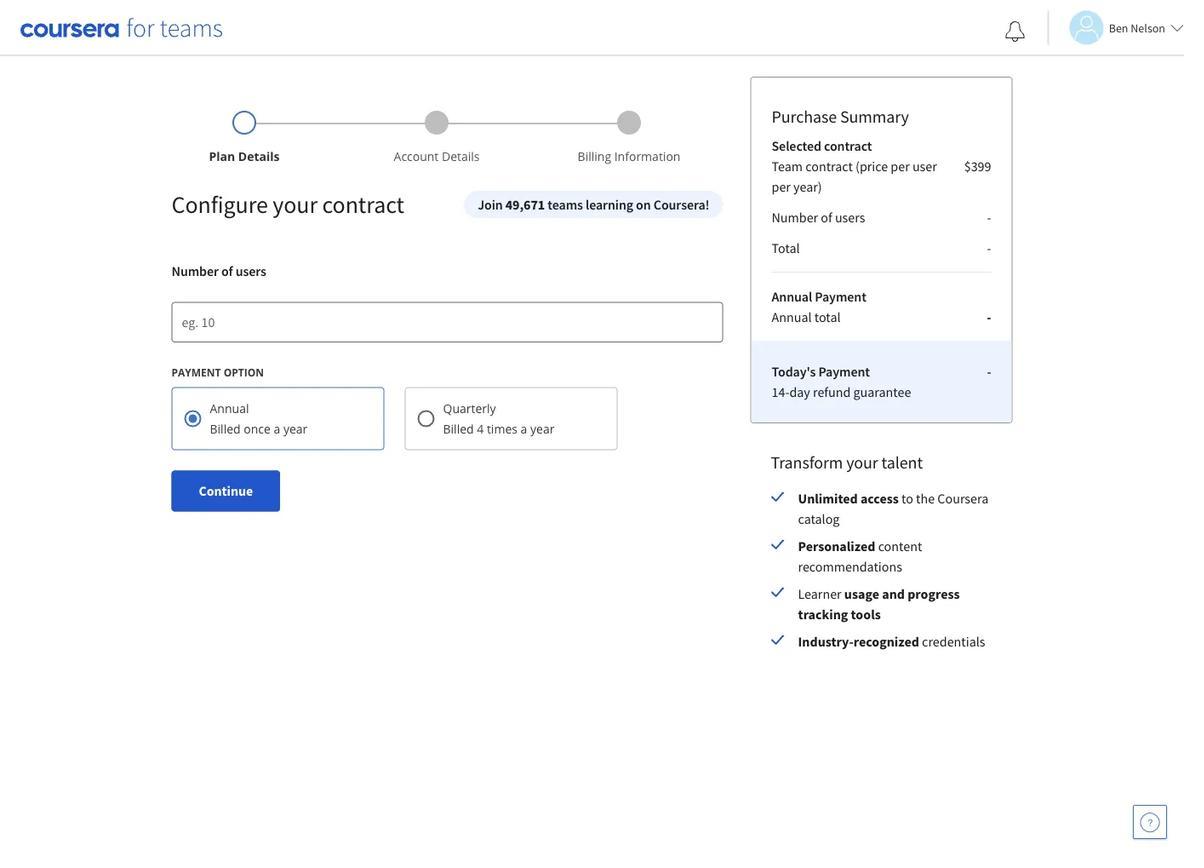 Task type: locate. For each thing, give the bounding box(es) containing it.
1 horizontal spatial number
[[772, 209, 819, 226]]

0 vertical spatial your
[[273, 190, 318, 219]]

annual total
[[772, 308, 841, 325]]

1 details from the left
[[238, 148, 280, 164]]

talent
[[882, 452, 923, 473]]

0 horizontal spatial a
[[274, 421, 280, 437]]

- for total
[[987, 308, 992, 325]]

teams
[[548, 196, 583, 213]]

billed left "once" at the left of the page
[[210, 421, 241, 437]]

join 49,671 teams learning on coursera!
[[478, 196, 710, 213]]

learner
[[799, 585, 845, 602]]

1 horizontal spatial your
[[847, 452, 879, 473]]

annual up annual total
[[772, 288, 813, 305]]

details for account details
[[442, 148, 480, 164]]

of down year) in the right of the page
[[821, 209, 833, 226]]

-
[[988, 209, 992, 226], [988, 239, 992, 256], [987, 308, 992, 325], [988, 363, 992, 380]]

$399
[[965, 158, 992, 175]]

1 horizontal spatial details
[[442, 148, 480, 164]]

0 vertical spatial number of users
[[772, 209, 866, 226]]

0 vertical spatial annual
[[772, 288, 813, 305]]

users
[[836, 209, 866, 226], [236, 262, 266, 279]]

your up unlimited access
[[847, 452, 879, 473]]

quarterly
[[443, 400, 496, 417]]

year inside annual billed once a year
[[284, 421, 308, 437]]

ben nelson button
[[1048, 11, 1185, 45]]

2 a from the left
[[521, 421, 528, 437]]

industry-recognized credentials
[[799, 633, 986, 650]]

1 billed from the left
[[210, 421, 241, 437]]

usage and progress tracking tools
[[799, 585, 961, 623]]

billed
[[210, 421, 241, 437], [443, 421, 474, 437]]

2 billed from the left
[[443, 421, 474, 437]]

billed inside annual billed once a year
[[210, 421, 241, 437]]

number down configure
[[172, 262, 219, 279]]

help center image
[[1141, 812, 1161, 832]]

contract down purchase summary
[[825, 137, 873, 154]]

coursera
[[938, 490, 989, 507]]

catalog
[[799, 510, 840, 527]]

1 - from the top
[[988, 209, 992, 226]]

1 vertical spatial of
[[221, 262, 233, 279]]

unlimited access
[[799, 490, 899, 507]]

users down 'team contract (price per user per year)'
[[836, 209, 866, 226]]

a inside annual billed once a year
[[274, 421, 280, 437]]

access
[[861, 490, 899, 507]]

tools
[[851, 606, 881, 623]]

0 vertical spatial of
[[821, 209, 833, 226]]

1 horizontal spatial a
[[521, 421, 528, 437]]

summary
[[841, 106, 910, 127]]

to the coursera catalog
[[799, 490, 989, 527]]

2 year from the left
[[531, 421, 555, 437]]

coursera image
[[20, 14, 222, 41]]

configure
[[172, 190, 268, 219]]

payment for annual payment
[[815, 288, 867, 305]]

2 vertical spatial annual
[[210, 400, 249, 417]]

0 horizontal spatial users
[[236, 262, 266, 279]]

3 - from the top
[[987, 308, 992, 325]]

your for transform
[[847, 452, 879, 473]]

option
[[224, 365, 264, 379]]

continue button
[[172, 471, 280, 512]]

your down plan details
[[273, 190, 318, 219]]

0 vertical spatial per
[[891, 158, 910, 175]]

a
[[274, 421, 280, 437], [521, 421, 528, 437]]

plan details
[[209, 148, 280, 164]]

number
[[772, 209, 819, 226], [172, 262, 219, 279]]

0 vertical spatial contract
[[825, 137, 873, 154]]

per left user
[[891, 158, 910, 175]]

0 horizontal spatial details
[[238, 148, 280, 164]]

1 vertical spatial contract
[[806, 158, 853, 175]]

configure your contract
[[172, 190, 405, 219]]

of down configure
[[221, 262, 233, 279]]

your
[[273, 190, 318, 219], [847, 452, 879, 473]]

payment
[[815, 288, 867, 305], [819, 363, 871, 380], [172, 365, 221, 379]]

unlimited
[[799, 490, 858, 507]]

4 - from the top
[[988, 363, 992, 380]]

- for payment
[[988, 363, 992, 380]]

14-
[[772, 383, 790, 400]]

1 vertical spatial per
[[772, 178, 791, 195]]

of
[[821, 209, 833, 226], [221, 262, 233, 279]]

number of users down year) in the right of the page
[[772, 209, 866, 226]]

team
[[772, 158, 803, 175]]

team contract (price per user per year)
[[772, 158, 938, 195]]

0 horizontal spatial billed
[[210, 421, 241, 437]]

users down configure
[[236, 262, 266, 279]]

a right "once" at the left of the page
[[274, 421, 280, 437]]

billed left 4
[[443, 421, 474, 437]]

1 a from the left
[[274, 421, 280, 437]]

number up total
[[772, 209, 819, 226]]

year right "once" at the left of the page
[[284, 421, 308, 437]]

account details
[[394, 148, 480, 164]]

1 vertical spatial number
[[172, 262, 219, 279]]

recommendations
[[799, 558, 903, 575]]

1 year from the left
[[284, 421, 308, 437]]

annual inside annual billed once a year
[[210, 400, 249, 417]]

contract for team
[[806, 158, 853, 175]]

1 horizontal spatial number of users
[[772, 209, 866, 226]]

2 details from the left
[[442, 148, 480, 164]]

- for of
[[988, 209, 992, 226]]

annual for annual payment
[[772, 288, 813, 305]]

contract down the account
[[322, 190, 405, 219]]

billing
[[578, 148, 612, 164]]

0 horizontal spatial year
[[284, 421, 308, 437]]

annual
[[772, 288, 813, 305], [772, 308, 812, 325], [210, 400, 249, 417]]

year right times
[[531, 421, 555, 437]]

1 horizontal spatial billed
[[443, 421, 474, 437]]

transform your talent
[[771, 452, 923, 473]]

day
[[790, 383, 811, 400]]

0 vertical spatial users
[[836, 209, 866, 226]]

tracking
[[799, 606, 849, 623]]

annual for annual total
[[772, 308, 812, 325]]

number of users
[[772, 209, 866, 226], [172, 262, 266, 279]]

billing information
[[578, 148, 681, 164]]

payment option
[[172, 365, 264, 379]]

usage
[[845, 585, 880, 602]]

payment up total at the right top
[[815, 288, 867, 305]]

a right times
[[521, 421, 528, 437]]

credentials
[[923, 633, 986, 650]]

quarterly billed 4 times a year
[[443, 400, 555, 437]]

times
[[487, 421, 518, 437]]

content
[[879, 538, 923, 555]]

details right the account
[[442, 148, 480, 164]]

0 horizontal spatial number of users
[[172, 262, 266, 279]]

per down team
[[772, 178, 791, 195]]

1 horizontal spatial year
[[531, 421, 555, 437]]

annual down annual payment
[[772, 308, 812, 325]]

contract
[[825, 137, 873, 154], [806, 158, 853, 175], [322, 190, 405, 219]]

number of users down configure
[[172, 262, 266, 279]]

annual up "once" at the left of the page
[[210, 400, 249, 417]]

per
[[891, 158, 910, 175], [772, 178, 791, 195]]

0 horizontal spatial per
[[772, 178, 791, 195]]

0 horizontal spatial your
[[273, 190, 318, 219]]

contract down selected contract
[[806, 158, 853, 175]]

recognized
[[854, 633, 920, 650]]

details right plan in the left top of the page
[[238, 148, 280, 164]]

1 vertical spatial your
[[847, 452, 879, 473]]

details
[[238, 148, 280, 164], [442, 148, 480, 164]]

payment up 14-day refund guarantee
[[819, 363, 871, 380]]

year
[[284, 421, 308, 437], [531, 421, 555, 437]]

personalized
[[799, 538, 876, 555]]

billed inside quarterly billed 4 times a year
[[443, 421, 474, 437]]

year)
[[794, 178, 823, 195]]

0 vertical spatial number
[[772, 209, 819, 226]]

ben nelson
[[1110, 20, 1166, 35]]

1 vertical spatial annual
[[772, 308, 812, 325]]

contract inside 'team contract (price per user per year)'
[[806, 158, 853, 175]]



Task type: vqa. For each thing, say whether or not it's contained in the screenshot.
Feedback and Coaching for Managers with
no



Task type: describe. For each thing, give the bounding box(es) containing it.
0 horizontal spatial number
[[172, 262, 219, 279]]

plan
[[209, 148, 235, 164]]

industry-
[[799, 633, 854, 650]]

year inside quarterly billed 4 times a year
[[531, 421, 555, 437]]

transform
[[771, 452, 844, 473]]

purchase summary
[[772, 106, 910, 127]]

and
[[883, 585, 905, 602]]

annual payment
[[772, 288, 867, 305]]

details for plan details
[[238, 148, 280, 164]]

total
[[772, 239, 800, 256]]

annual billed once a year
[[210, 400, 308, 437]]

content recommendations
[[799, 538, 923, 575]]

user
[[913, 158, 938, 175]]

today's payment
[[772, 363, 871, 380]]

nelson
[[1131, 20, 1166, 35]]

2 - from the top
[[988, 239, 992, 256]]

contract for selected
[[825, 137, 873, 154]]

payment for today's payment
[[819, 363, 871, 380]]

to
[[902, 490, 914, 507]]

account
[[394, 148, 439, 164]]

continue
[[199, 483, 253, 500]]

payment left "option"
[[172, 365, 221, 379]]

the
[[917, 490, 935, 507]]

your for configure
[[273, 190, 318, 219]]

1 vertical spatial number of users
[[172, 262, 266, 279]]

guarantee
[[854, 383, 912, 400]]

purchase
[[772, 106, 837, 127]]

Number of users text field
[[172, 302, 724, 342]]

(price
[[856, 158, 889, 175]]

once
[[244, 421, 271, 437]]

a inside quarterly billed 4 times a year
[[521, 421, 528, 437]]

billed for billed once a year
[[210, 421, 241, 437]]

2 vertical spatial contract
[[322, 190, 405, 219]]

1 horizontal spatial per
[[891, 158, 910, 175]]

49,671
[[506, 196, 545, 213]]

1 horizontal spatial of
[[821, 209, 833, 226]]

14-day refund guarantee
[[772, 383, 912, 400]]

4
[[477, 421, 484, 437]]

on
[[636, 196, 651, 213]]

billed for billed 4 times a year
[[443, 421, 474, 437]]

information
[[615, 148, 681, 164]]

ben
[[1110, 20, 1129, 35]]

learning
[[586, 196, 634, 213]]

coursera!
[[654, 196, 710, 213]]

progress
[[908, 585, 961, 602]]

refund
[[813, 383, 851, 400]]

selected
[[772, 137, 822, 154]]

today's
[[772, 363, 816, 380]]

join
[[478, 196, 503, 213]]

0 horizontal spatial of
[[221, 262, 233, 279]]

selected contract
[[772, 137, 873, 154]]

show notifications image
[[1006, 21, 1026, 42]]

1 horizontal spatial users
[[836, 209, 866, 226]]

total
[[815, 308, 841, 325]]

1 vertical spatial users
[[236, 262, 266, 279]]



